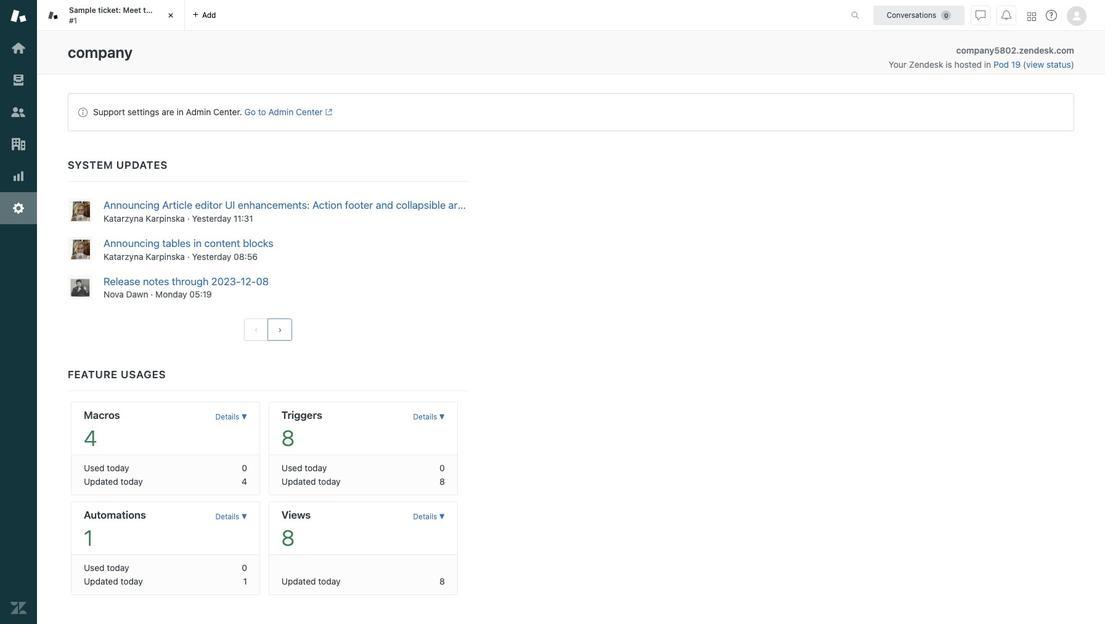 Task type: vqa. For each thing, say whether or not it's contained in the screenshot.
Incident's INCIDENT
no



Task type: describe. For each thing, give the bounding box(es) containing it.
used for 8
[[282, 463, 302, 474]]

settings inside status
[[127, 107, 159, 117]]

#1
[[69, 16, 77, 25]]

macros 4
[[84, 410, 120, 451]]

button displays agent's chat status as invisible. image
[[976, 10, 986, 20]]

(opens in a new tab) image
[[323, 109, 332, 116]]

hosted
[[955, 59, 982, 70]]

notes
[[143, 275, 169, 288]]

updates
[[116, 159, 168, 171]]

release
[[104, 275, 140, 288]]

in inside status
[[177, 107, 184, 117]]

admin image
[[10, 200, 27, 216]]

reporting image
[[10, 168, 27, 184]]

content
[[204, 237, 240, 250]]

details ▼ for triggers 8
[[413, 413, 445, 422]]

▼ for macros 4
[[242, 413, 247, 422]]

used today for 4
[[84, 463, 129, 474]]

8 inside views 8
[[282, 525, 295, 551]]

karpinska for article
[[146, 213, 185, 224]]

zendesk
[[909, 59, 944, 70]]

company5802 .zendesk.com your zendesk is hosted in pod 19 ( view status )
[[889, 45, 1074, 70]]

yesterday 11:31
[[192, 213, 253, 224]]

feature usages
[[68, 369, 166, 381]]

.zendesk.com
[[1017, 45, 1074, 55]]

zendesk products image
[[1028, 12, 1036, 21]]

views image
[[10, 72, 27, 88]]

blocks
[[243, 237, 273, 250]]

company5802
[[956, 45, 1017, 55]]

main element
[[0, 0, 37, 624]]

notifications image
[[1002, 10, 1012, 20]]

center
[[296, 107, 323, 117]]

05:19
[[189, 289, 212, 300]]

‹
[[254, 325, 258, 335]]

monday 05:19
[[155, 289, 212, 300]]

updated today for macros 4
[[84, 477, 143, 487]]

updated today for automations 1
[[84, 577, 143, 587]]

organizations image
[[10, 136, 27, 152]]

status containing support settings are in admin center.
[[68, 93, 1074, 131]]

footer
[[345, 199, 373, 211]]

and
[[376, 199, 393, 211]]

details ▼ for macros 4
[[215, 413, 247, 422]]

monday
[[155, 289, 187, 300]]

get started image
[[10, 40, 27, 56]]

customers image
[[10, 104, 27, 120]]

details for macros 4
[[215, 413, 239, 422]]

through
[[172, 275, 209, 288]]

dawn
[[126, 289, 148, 300]]

tab containing sample ticket: meet the ticket
[[37, 0, 185, 31]]

yesterday for in
[[192, 251, 231, 262]]

▼ for automations 1
[[242, 512, 247, 522]]

announcing for announcing article editor ui enhancements: action footer and collapsible article settings panel
[[104, 199, 160, 211]]

close image
[[165, 9, 177, 22]]

details for automations 1
[[215, 512, 239, 522]]

conversations
[[887, 10, 937, 19]]

2 admin from the left
[[268, 107, 294, 117]]

1 horizontal spatial settings
[[480, 199, 518, 211]]

add button
[[185, 0, 223, 30]]

ticket:
[[98, 6, 121, 15]]

views 8
[[282, 509, 311, 551]]

editor
[[195, 199, 222, 211]]

announcing for announcing tables in content blocks
[[104, 237, 160, 250]]

enhancements:
[[238, 199, 310, 211]]

sample
[[69, 6, 96, 15]]

automations 1
[[84, 509, 146, 551]]

view
[[1026, 59, 1044, 70]]

ticket
[[157, 6, 178, 15]]

article
[[162, 199, 192, 211]]

katarzyna for announcing article editor ui enhancements: action footer and collapsible article settings panel
[[104, 213, 143, 224]]

tabs tab list
[[37, 0, 838, 31]]

katarzyna karpinska for article
[[104, 213, 185, 224]]

tables
[[162, 237, 191, 250]]

1 inside automations 1
[[84, 525, 93, 551]]

▼ for triggers 8
[[439, 413, 445, 422]]

views
[[282, 509, 311, 522]]

yesterday 08:56
[[192, 251, 258, 262]]

is
[[946, 59, 952, 70]]

add
[[202, 10, 216, 19]]

view status link
[[1026, 59, 1071, 70]]

company
[[68, 43, 133, 61]]

pod
[[994, 59, 1009, 70]]

nova dawn
[[104, 289, 148, 300]]

meet
[[123, 6, 141, 15]]

go
[[244, 107, 256, 117]]

pod 19 link
[[994, 59, 1023, 70]]



Task type: locate. For each thing, give the bounding box(es) containing it.
action
[[313, 199, 342, 211]]

updated today down views 8
[[282, 577, 341, 587]]

updated down automations 1
[[84, 577, 118, 587]]

(
[[1023, 59, 1026, 70]]

2 vertical spatial in
[[193, 237, 202, 250]]

yesterday down content
[[192, 251, 231, 262]]

2023-
[[211, 275, 241, 288]]

katarzyna for announcing tables in content blocks
[[104, 251, 143, 262]]

0 for 4
[[242, 463, 247, 474]]

0 for 1
[[242, 563, 247, 573]]

in inside the company5802 .zendesk.com your zendesk is hosted in pod 19 ( view status )
[[984, 59, 991, 70]]

2 horizontal spatial in
[[984, 59, 991, 70]]

in left pod
[[984, 59, 991, 70]]

karpinska down "tables"
[[146, 251, 185, 262]]

details ▼ for views 8
[[413, 512, 445, 522]]

2 katarzyna karpinska from the top
[[104, 251, 185, 262]]

karpinska for tables
[[146, 251, 185, 262]]

katarzyna karpinska up notes
[[104, 251, 185, 262]]

▼ for views 8
[[439, 512, 445, 522]]

19
[[1011, 59, 1021, 70]]

announcing up release at the left top of the page
[[104, 237, 160, 250]]

used today down triggers 8 on the bottom left of page
[[282, 463, 327, 474]]

used for 1
[[84, 563, 105, 573]]

0 for 8
[[440, 463, 445, 474]]

system
[[68, 159, 113, 171]]

1 katarzyna from the top
[[104, 213, 143, 224]]

updated today up views at the left bottom
[[282, 477, 341, 487]]

12-
[[241, 275, 256, 288]]

updated up automations
[[84, 477, 118, 487]]

1 vertical spatial yesterday
[[192, 251, 231, 262]]

details ▼
[[215, 413, 247, 422], [413, 413, 445, 422], [215, 512, 247, 522], [413, 512, 445, 522]]

1 yesterday from the top
[[192, 213, 231, 224]]

1 vertical spatial 4
[[242, 477, 247, 487]]

0 vertical spatial 1
[[84, 525, 93, 551]]

katarzyna
[[104, 213, 143, 224], [104, 251, 143, 262]]

used down triggers 8 on the bottom left of page
[[282, 463, 302, 474]]

0 vertical spatial in
[[984, 59, 991, 70]]

system updates
[[68, 159, 168, 171]]

0 vertical spatial announcing
[[104, 199, 160, 211]]

updated today up automations
[[84, 477, 143, 487]]

status
[[1047, 59, 1071, 70]]

updated today down automations 1
[[84, 577, 143, 587]]

1 vertical spatial katarzyna karpinska
[[104, 251, 185, 262]]

tab
[[37, 0, 185, 31]]

yesterday for editor
[[192, 213, 231, 224]]

nova
[[104, 289, 124, 300]]

yesterday down editor
[[192, 213, 231, 224]]

macros
[[84, 410, 120, 422]]

announcing article editor ui enhancements: action footer and collapsible article settings panel
[[104, 199, 546, 211]]

1 vertical spatial settings
[[480, 199, 518, 211]]

1 announcing from the top
[[104, 199, 160, 211]]

used today
[[84, 463, 129, 474], [282, 463, 327, 474], [84, 563, 129, 573]]

sample ticket: meet the ticket #1
[[69, 6, 178, 25]]

0 vertical spatial settings
[[127, 107, 159, 117]]

triggers 8
[[282, 410, 322, 451]]

)
[[1071, 59, 1074, 70]]

status
[[68, 93, 1074, 131]]

› button
[[268, 319, 292, 341]]

0 horizontal spatial in
[[177, 107, 184, 117]]

08
[[256, 275, 269, 288]]

updated down views 8
[[282, 577, 316, 587]]

updated today
[[84, 477, 143, 487], [282, 477, 341, 487], [84, 577, 143, 587], [282, 577, 341, 587]]

updated for views 8
[[282, 577, 316, 587]]

triggers
[[282, 410, 322, 422]]

katarzyna karpinska for tables
[[104, 251, 185, 262]]

08:56
[[234, 251, 258, 262]]

used today down macros 4
[[84, 463, 129, 474]]

article
[[448, 199, 477, 211]]

feature
[[68, 369, 118, 381]]

4 inside macros 4
[[84, 426, 97, 451]]

›
[[278, 325, 282, 335]]

1 katarzyna karpinska from the top
[[104, 213, 185, 224]]

updated
[[84, 477, 118, 487], [282, 477, 316, 487], [84, 577, 118, 587], [282, 577, 316, 587]]

updated for macros 4
[[84, 477, 118, 487]]

center.
[[213, 107, 242, 117]]

1 vertical spatial announcing
[[104, 237, 160, 250]]

8 inside triggers 8
[[282, 426, 295, 451]]

1 horizontal spatial in
[[193, 237, 202, 250]]

katarzyna up release at the left top of the page
[[104, 251, 143, 262]]

support
[[93, 107, 125, 117]]

release notes through 2023-12-08
[[104, 275, 269, 288]]

0 vertical spatial yesterday
[[192, 213, 231, 224]]

1 admin from the left
[[186, 107, 211, 117]]

0 horizontal spatial admin
[[186, 107, 211, 117]]

yesterday
[[192, 213, 231, 224], [192, 251, 231, 262]]

announcing
[[104, 199, 160, 211], [104, 237, 160, 250]]

0
[[242, 463, 247, 474], [440, 463, 445, 474], [242, 563, 247, 573]]

zendesk image
[[10, 600, 27, 616]]

1 horizontal spatial admin
[[268, 107, 294, 117]]

2 announcing from the top
[[104, 237, 160, 250]]

1 horizontal spatial 4
[[242, 477, 247, 487]]

in right "tables"
[[193, 237, 202, 250]]

are
[[162, 107, 174, 117]]

1
[[84, 525, 93, 551], [243, 577, 247, 587]]

used down automations 1
[[84, 563, 105, 573]]

automations
[[84, 509, 146, 522]]

in
[[984, 59, 991, 70], [177, 107, 184, 117], [193, 237, 202, 250]]

0 vertical spatial katarzyna
[[104, 213, 143, 224]]

2 yesterday from the top
[[192, 251, 231, 262]]

admin right "to"
[[268, 107, 294, 117]]

today
[[107, 463, 129, 474], [305, 463, 327, 474], [121, 477, 143, 487], [318, 477, 341, 487], [107, 563, 129, 573], [121, 577, 143, 587], [318, 577, 341, 587]]

0 vertical spatial katarzyna karpinska
[[104, 213, 185, 224]]

your
[[889, 59, 907, 70]]

0 horizontal spatial 4
[[84, 426, 97, 451]]

8
[[282, 426, 295, 451], [440, 477, 445, 487], [282, 525, 295, 551], [440, 577, 445, 587]]

updated for automations 1
[[84, 577, 118, 587]]

4
[[84, 426, 97, 451], [242, 477, 247, 487]]

used for 4
[[84, 463, 105, 474]]

karpinska
[[146, 213, 185, 224], [146, 251, 185, 262]]

11:31
[[234, 213, 253, 224]]

used down macros 4
[[84, 463, 105, 474]]

zendesk support image
[[10, 8, 27, 24]]

1 vertical spatial 1
[[243, 577, 247, 587]]

used today for 8
[[282, 463, 327, 474]]

go to admin center
[[244, 107, 323, 117]]

‹ button
[[244, 319, 269, 341]]

1 horizontal spatial 1
[[243, 577, 247, 587]]

0 vertical spatial karpinska
[[146, 213, 185, 224]]

updated for triggers 8
[[282, 477, 316, 487]]

karpinska down "article"
[[146, 213, 185, 224]]

collapsible
[[396, 199, 446, 211]]

0 horizontal spatial 1
[[84, 525, 93, 551]]

panel
[[520, 199, 546, 211]]

go to admin center link
[[244, 107, 332, 117]]

conversations button
[[874, 5, 965, 25]]

2 karpinska from the top
[[146, 251, 185, 262]]

details for triggers 8
[[413, 413, 437, 422]]

admin left center.
[[186, 107, 211, 117]]

updated up views at the left bottom
[[282, 477, 316, 487]]

0 horizontal spatial settings
[[127, 107, 159, 117]]

announcing down updates
[[104, 199, 160, 211]]

details for views 8
[[413, 512, 437, 522]]

2 katarzyna from the top
[[104, 251, 143, 262]]

katarzyna karpinska down "article"
[[104, 213, 185, 224]]

in right are
[[177, 107, 184, 117]]

to
[[258, 107, 266, 117]]

1 vertical spatial karpinska
[[146, 251, 185, 262]]

used today for 1
[[84, 563, 129, 573]]

settings left are
[[127, 107, 159, 117]]

the
[[143, 6, 155, 15]]

0 vertical spatial 4
[[84, 426, 97, 451]]

1 vertical spatial in
[[177, 107, 184, 117]]

settings left panel
[[480, 199, 518, 211]]

used today down automations 1
[[84, 563, 129, 573]]

updated today for triggers 8
[[282, 477, 341, 487]]

katarzyna down system updates
[[104, 213, 143, 224]]

katarzyna karpinska
[[104, 213, 185, 224], [104, 251, 185, 262]]

details ▼ for automations 1
[[215, 512, 247, 522]]

usages
[[121, 369, 166, 381]]

1 vertical spatial katarzyna
[[104, 251, 143, 262]]

announcing tables in content blocks
[[104, 237, 273, 250]]

▼
[[242, 413, 247, 422], [439, 413, 445, 422], [242, 512, 247, 522], [439, 512, 445, 522]]

ui
[[225, 199, 235, 211]]

updated today for views 8
[[282, 577, 341, 587]]

support settings are in admin center.
[[93, 107, 242, 117]]

get help image
[[1046, 10, 1057, 21]]

1 karpinska from the top
[[146, 213, 185, 224]]

admin
[[186, 107, 211, 117], [268, 107, 294, 117]]

details
[[215, 413, 239, 422], [413, 413, 437, 422], [215, 512, 239, 522], [413, 512, 437, 522]]

settings
[[127, 107, 159, 117], [480, 199, 518, 211]]



